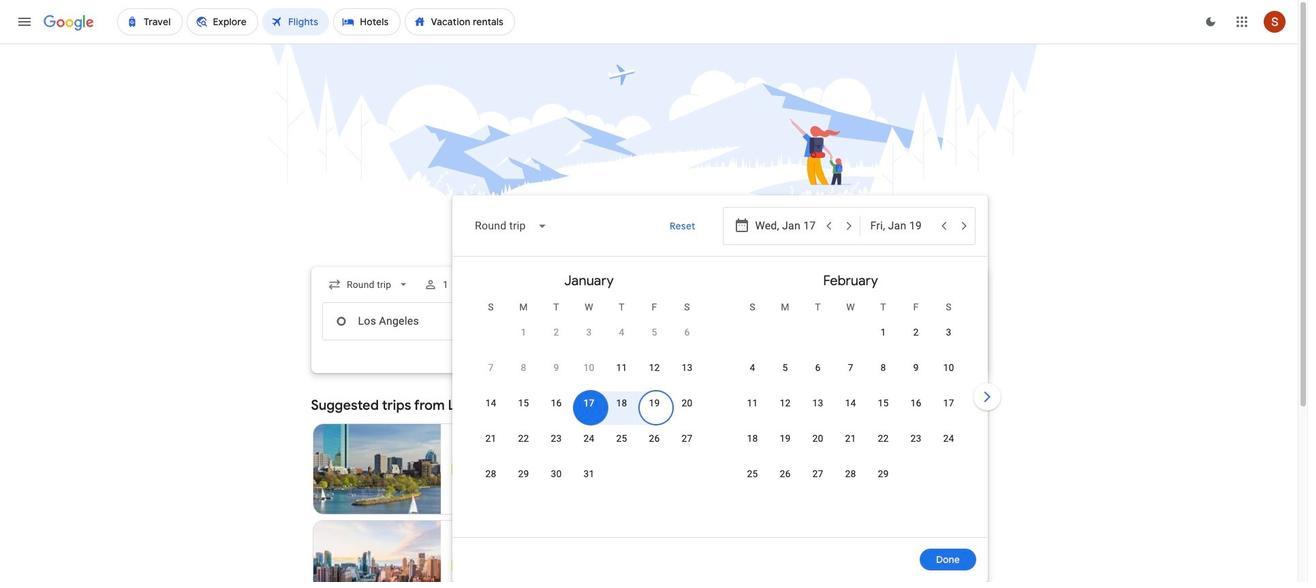 Task type: describe. For each thing, give the bounding box(es) containing it.
thu, jan 11 element
[[616, 361, 627, 375]]

row down tue, feb 20 element
[[736, 461, 900, 500]]

wed, feb 14 element
[[845, 397, 856, 410]]

wed, jan 17, departure date. element
[[584, 397, 595, 410]]

wed, jan 3 element
[[586, 326, 592, 339]]

sat, jan 13 element
[[682, 361, 693, 375]]

sat, jan 6 element
[[684, 326, 690, 339]]

wed, jan 10 element
[[584, 361, 595, 375]]

sun, jan 21 element
[[485, 432, 496, 446]]

mon, jan 1 element
[[521, 326, 526, 339]]

tue, feb 13 element
[[813, 397, 824, 410]]

row up wed, feb 21 element
[[736, 390, 965, 429]]

sat, jan 20 element
[[682, 397, 693, 410]]

mon, feb 5 element
[[783, 361, 788, 375]]

Return text field
[[871, 303, 965, 340]]

fri, feb 23 element
[[911, 432, 922, 446]]

thu, jan 18 element
[[616, 397, 627, 410]]

1 row group from the left
[[458, 262, 720, 532]]

tue, jan 30 element
[[551, 467, 562, 481]]

fri, jan 26 element
[[649, 432, 660, 446]]

thu, feb 29 element
[[878, 467, 889, 481]]

1 spirit image from the top
[[452, 464, 463, 475]]

row up fri, feb 9 "element"
[[867, 314, 965, 358]]

fri, jan 12 element
[[649, 361, 660, 375]]

sun, feb 11 element
[[747, 397, 758, 410]]

mon, feb 12 element
[[780, 397, 791, 410]]

row up "wed, jan 17, departure date." element on the left
[[475, 355, 704, 394]]

sun, feb 25 element
[[747, 467, 758, 481]]

Departure text field
[[755, 303, 849, 340]]

wed, feb 7 element
[[848, 361, 854, 375]]

sat, feb 24 element
[[943, 432, 954, 446]]

thu, feb 22 element
[[878, 432, 889, 446]]

sun, feb 18 element
[[747, 432, 758, 446]]

fri, feb 9 element
[[913, 361, 919, 375]]

sat, feb 10 element
[[943, 361, 954, 375]]

thu, feb 15 element
[[878, 397, 889, 410]]

sat, jan 27 element
[[682, 432, 693, 446]]

Departure text field
[[755, 208, 818, 245]]

next image
[[971, 381, 1003, 414]]

grid inside "flight" search box
[[458, 262, 982, 546]]

mon, jan 8 element
[[521, 361, 526, 375]]



Task type: vqa. For each thing, say whether or not it's contained in the screenshot.
top a
no



Task type: locate. For each thing, give the bounding box(es) containing it.
sun, feb 4 element
[[750, 361, 755, 375]]

sun, jan 14 element
[[485, 397, 496, 410]]

Flight search field
[[300, 196, 1003, 583]]

change appearance image
[[1195, 5, 1227, 38]]

thu, feb 8 element
[[881, 361, 886, 375]]

mon, feb 26 element
[[780, 467, 791, 481]]

wed, feb 21 element
[[845, 432, 856, 446]]

thu, jan 4 element
[[619, 326, 625, 339]]

row group
[[458, 262, 720, 532], [720, 262, 982, 532]]

thu, feb 1 element
[[881, 326, 886, 339]]

2 row group from the left
[[720, 262, 982, 532]]

tue, jan 23 element
[[551, 432, 562, 446]]

row up wed, jan 24 element
[[475, 390, 704, 429]]

Return text field
[[871, 208, 933, 245]]

suggested trips from los angeles region
[[311, 390, 987, 583]]

row up wed, feb 14 element
[[736, 355, 965, 394]]

2 spirit image from the top
[[452, 561, 463, 572]]

thu, jan 25 element
[[616, 432, 627, 446]]

fri, jan 5 element
[[652, 326, 657, 339]]

tue, feb 27 element
[[813, 467, 824, 481]]

tue, feb 20 element
[[813, 432, 824, 446]]

spirit image
[[452, 464, 463, 475], [452, 561, 463, 572]]

mon, jan 22 element
[[518, 432, 529, 446]]

mon, jan 15 element
[[518, 397, 529, 410]]

sun, jan 7 element
[[488, 361, 494, 375]]

main menu image
[[16, 14, 33, 30]]

row down "mon, jan 22" 'element'
[[475, 461, 605, 500]]

row up wed, feb 28 element
[[736, 426, 965, 465]]

wed, jan 24 element
[[584, 432, 595, 446]]

1 vertical spatial spirit image
[[452, 561, 463, 572]]

row
[[507, 314, 704, 358], [867, 314, 965, 358], [475, 355, 704, 394], [736, 355, 965, 394], [475, 390, 704, 429], [736, 390, 965, 429], [475, 426, 704, 465], [736, 426, 965, 465], [475, 461, 605, 500], [736, 461, 900, 500]]

sat, feb 17 element
[[943, 397, 954, 410]]

None text field
[[322, 303, 514, 341]]

grid
[[458, 262, 982, 546]]

fri, feb 16 element
[[911, 397, 922, 410]]

sat, feb 3 element
[[946, 326, 952, 339]]

sun, jan 28 element
[[485, 467, 496, 481]]

wed, feb 28 element
[[845, 467, 856, 481]]

mon, jan 29 element
[[518, 467, 529, 481]]

row up wed, jan 31 element
[[475, 426, 704, 465]]

0 vertical spatial spirit image
[[452, 464, 463, 475]]

fri, feb 2 element
[[913, 326, 919, 339]]

fri, jan 19, return date. element
[[649, 397, 660, 410]]

None field
[[464, 210, 558, 243], [322, 273, 416, 297], [464, 210, 558, 243], [322, 273, 416, 297]]

row up wed, jan 10 element
[[507, 314, 704, 358]]

tue, jan 16 element
[[551, 397, 562, 410]]

tue, jan 9 element
[[554, 361, 559, 375]]

wed, jan 31 element
[[584, 467, 595, 481]]

mon, feb 19 element
[[780, 432, 791, 446]]

tue, feb 6 element
[[815, 361, 821, 375]]

tue, jan 2 element
[[554, 326, 559, 339]]



